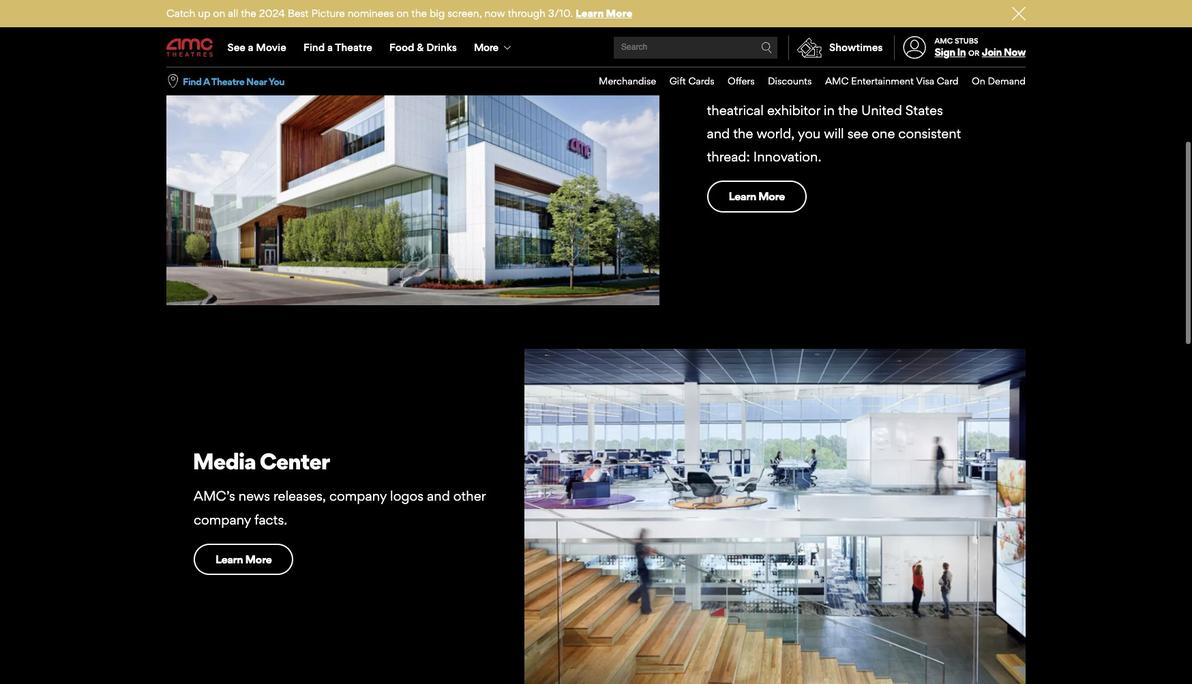 Task type: vqa. For each thing, say whether or not it's contained in the screenshot.
Corporate's LEARN MORE
yes



Task type: locate. For each thing, give the bounding box(es) containing it.
find for find a theatre
[[304, 41, 325, 54]]

0 vertical spatial our
[[743, 56, 763, 72]]

theatre for a
[[211, 75, 244, 87]]

and
[[707, 126, 730, 142], [427, 489, 450, 505]]

1 horizontal spatial and
[[707, 126, 730, 142]]

more button
[[466, 29, 523, 67]]

theatre for a
[[335, 41, 372, 54]]

consistent
[[899, 126, 962, 142]]

learn more for media
[[216, 553, 272, 567]]

amc inside amc stubs sign in or join now
[[935, 36, 953, 46]]

0 horizontal spatial on
[[213, 7, 225, 20]]

menu containing more
[[166, 29, 1026, 67]]

more down 'facts.'
[[245, 553, 272, 567]]

company
[[330, 489, 387, 505], [194, 512, 251, 528]]

join
[[982, 46, 1002, 59]]

information
[[814, 15, 932, 42]]

will
[[824, 126, 844, 142]]

0 vertical spatial company
[[330, 489, 387, 505]]

0 horizontal spatial learn more link
[[194, 544, 294, 576]]

menu containing merchandise
[[586, 68, 1026, 95]]

corporate information image
[[166, 0, 659, 306]]

more down innovation.
[[759, 190, 785, 204]]

learn down amc's
[[216, 553, 243, 567]]

learn down "thread:"
[[729, 190, 756, 204]]

one
[[872, 126, 895, 142]]

theatre inside button
[[211, 75, 244, 87]]

1 vertical spatial menu
[[586, 68, 1026, 95]]

menu
[[166, 29, 1026, 67], [586, 68, 1026, 95]]

1 vertical spatial find
[[183, 75, 202, 87]]

in
[[958, 46, 966, 59]]

1 horizontal spatial company
[[330, 489, 387, 505]]

amc logo image
[[166, 38, 214, 57], [166, 38, 214, 57]]

or
[[969, 49, 980, 58]]

more right 3/10.
[[606, 7, 633, 20]]

gift cards
[[670, 75, 715, 87]]

demand
[[988, 75, 1026, 87]]

2 on from the left
[[397, 7, 409, 20]]

picture
[[311, 7, 345, 20]]

media center
[[193, 448, 330, 475]]

showtimes image
[[789, 35, 830, 60]]

from our humble beginnings more than 100 years ago, to our present as the largest theatrical exhibitor in the united states and the world, you will see one consistent thread: innovation.
[[707, 56, 970, 165]]

0 vertical spatial and
[[707, 126, 730, 142]]

drinks
[[426, 41, 457, 54]]

0 vertical spatial find
[[304, 41, 325, 54]]

merchandise
[[599, 75, 656, 87]]

0 horizontal spatial company
[[194, 512, 251, 528]]

1 vertical spatial learn
[[729, 190, 756, 204]]

and left other
[[427, 489, 450, 505]]

learn more link down 'facts.'
[[194, 544, 294, 576]]

0 horizontal spatial theatre
[[211, 75, 244, 87]]

discounts
[[768, 75, 812, 87]]

theatrical
[[707, 102, 764, 119]]

1 horizontal spatial learn
[[576, 7, 604, 20]]

0 vertical spatial learn more link
[[576, 7, 633, 20]]

ago,
[[770, 79, 797, 95]]

0 vertical spatial learn
[[576, 7, 604, 20]]

amc media center image
[[525, 349, 1026, 685]]

a right the see
[[248, 41, 254, 54]]

our right to
[[816, 79, 836, 95]]

amc up sign
[[935, 36, 953, 46]]

1 vertical spatial and
[[427, 489, 450, 505]]

1 horizontal spatial a
[[327, 41, 333, 54]]

learn right 3/10.
[[576, 7, 604, 20]]

join now button
[[982, 46, 1026, 59]]

learn more link right 3/10.
[[576, 7, 633, 20]]

and inside amc's news releases, company logos and other company facts.
[[427, 489, 450, 505]]

center
[[260, 448, 330, 475]]

0 horizontal spatial learn more
[[216, 553, 272, 567]]

corporate information
[[706, 15, 932, 42]]

learn more link down "thread:"
[[707, 181, 807, 213]]

1 horizontal spatial amc
[[935, 36, 953, 46]]

and up "thread:"
[[707, 126, 730, 142]]

on
[[972, 75, 986, 87]]

2 a from the left
[[327, 41, 333, 54]]

thread:
[[707, 149, 750, 165]]

present
[[840, 79, 886, 95]]

cookie consent banner dialog
[[0, 648, 1193, 685]]

discounts link
[[755, 68, 812, 95]]

offers link
[[715, 68, 755, 95]]

0 vertical spatial learn more
[[729, 190, 785, 204]]

amc down beginnings
[[825, 75, 849, 87]]

learn more link for media center
[[194, 544, 294, 576]]

0 horizontal spatial our
[[743, 56, 763, 72]]

theatre right a
[[211, 75, 244, 87]]

1 horizontal spatial our
[[816, 79, 836, 95]]

stubs
[[955, 36, 979, 46]]

find a theatre
[[304, 41, 372, 54]]

to
[[800, 79, 813, 95]]

0 vertical spatial menu
[[166, 29, 1026, 67]]

theatre
[[335, 41, 372, 54], [211, 75, 244, 87]]

find left a
[[183, 75, 202, 87]]

the right in on the top right of page
[[838, 102, 858, 119]]

years
[[734, 79, 767, 95]]

a for theatre
[[327, 41, 333, 54]]

1 vertical spatial learn more link
[[707, 181, 807, 213]]

0 vertical spatial amc
[[935, 36, 953, 46]]

company down amc's
[[194, 512, 251, 528]]

states
[[906, 102, 943, 119]]

find
[[304, 41, 325, 54], [183, 75, 202, 87]]

learn more down 'facts.'
[[216, 553, 272, 567]]

2 horizontal spatial learn
[[729, 190, 756, 204]]

see
[[228, 41, 246, 54]]

our
[[743, 56, 763, 72], [816, 79, 836, 95]]

submit search icon image
[[761, 42, 772, 53]]

0 horizontal spatial amc
[[825, 75, 849, 87]]

2 vertical spatial learn
[[216, 553, 243, 567]]

on right nominees
[[397, 7, 409, 20]]

amc entertainment visa card
[[825, 75, 959, 87]]

1 vertical spatial theatre
[[211, 75, 244, 87]]

company left logos
[[330, 489, 387, 505]]

1 horizontal spatial on
[[397, 7, 409, 20]]

find down picture
[[304, 41, 325, 54]]

1 horizontal spatial find
[[304, 41, 325, 54]]

amc stubs sign in or join now
[[935, 36, 1026, 59]]

learn more down "thread:"
[[729, 190, 785, 204]]

find inside button
[[183, 75, 202, 87]]

more inside button
[[474, 41, 498, 54]]

a
[[248, 41, 254, 54], [327, 41, 333, 54]]

on demand
[[972, 75, 1026, 87]]

on left all
[[213, 7, 225, 20]]

through
[[508, 7, 546, 20]]

our up 'offers'
[[743, 56, 763, 72]]

1 horizontal spatial theatre
[[335, 41, 372, 54]]

0 horizontal spatial learn
[[216, 553, 243, 567]]

more down now
[[474, 41, 498, 54]]

united
[[862, 102, 902, 119]]

1 a from the left
[[248, 41, 254, 54]]

learn more
[[729, 190, 785, 204], [216, 553, 272, 567]]

innovation.
[[754, 149, 822, 165]]

a down picture
[[327, 41, 333, 54]]

0 horizontal spatial and
[[427, 489, 450, 505]]

learn
[[576, 7, 604, 20], [729, 190, 756, 204], [216, 553, 243, 567]]

0 horizontal spatial a
[[248, 41, 254, 54]]

0 vertical spatial theatre
[[335, 41, 372, 54]]

theatre down nominees
[[335, 41, 372, 54]]

theatre inside menu
[[335, 41, 372, 54]]

find inside menu
[[304, 41, 325, 54]]

more
[[887, 56, 919, 72]]

humble
[[766, 56, 812, 72]]

0 horizontal spatial find
[[183, 75, 202, 87]]

1 vertical spatial amc
[[825, 75, 849, 87]]

showtimes link
[[789, 35, 883, 60]]

1 vertical spatial learn more
[[216, 553, 272, 567]]

2 horizontal spatial learn more link
[[707, 181, 807, 213]]

food & drinks link
[[381, 29, 466, 67]]

find a theatre near you button
[[183, 75, 285, 88]]

1 horizontal spatial learn more
[[729, 190, 785, 204]]

2 vertical spatial learn more link
[[194, 544, 294, 576]]



Task type: describe. For each thing, give the bounding box(es) containing it.
catch up on all the 2024 best picture nominees on the big screen, now through 3/10. learn more
[[166, 7, 633, 20]]

amc for visa
[[825, 75, 849, 87]]

now
[[1004, 46, 1026, 59]]

corporate
[[706, 15, 810, 42]]

the left big
[[412, 7, 427, 20]]

amc entertainment visa card link
[[812, 68, 959, 95]]

sign
[[935, 46, 956, 59]]

a for movie
[[248, 41, 254, 54]]

as
[[889, 79, 902, 95]]

gift cards link
[[656, 68, 715, 95]]

visa
[[916, 75, 935, 87]]

releases,
[[274, 489, 326, 505]]

and inside from our humble beginnings more than 100 years ago, to our present as the largest theatrical exhibitor in the united states and the world, you will see one consistent thread: innovation.
[[707, 126, 730, 142]]

movie
[[256, 41, 286, 54]]

best
[[288, 7, 309, 20]]

find a theatre near you
[[183, 75, 285, 87]]

showtimes
[[830, 41, 883, 54]]

up
[[198, 7, 210, 20]]

learn for media center
[[216, 553, 243, 567]]

a
[[203, 75, 210, 87]]

merchandise link
[[586, 68, 656, 95]]

now
[[485, 7, 505, 20]]

&
[[417, 41, 424, 54]]

near
[[246, 75, 267, 87]]

largest
[[929, 79, 970, 95]]

beginnings
[[816, 56, 884, 72]]

find for find a theatre near you
[[183, 75, 202, 87]]

world,
[[757, 126, 795, 142]]

in
[[824, 102, 835, 119]]

media
[[193, 448, 256, 475]]

all
[[228, 7, 238, 20]]

exhibitor
[[767, 102, 821, 119]]

on demand link
[[959, 68, 1026, 95]]

learn more link for corporate information
[[707, 181, 807, 213]]

1 on from the left
[[213, 7, 225, 20]]

amc's
[[194, 489, 235, 505]]

food
[[390, 41, 414, 54]]

see a movie
[[228, 41, 286, 54]]

3/10.
[[548, 7, 573, 20]]

1 vertical spatial our
[[816, 79, 836, 95]]

card
[[937, 75, 959, 87]]

learn for corporate information
[[729, 190, 756, 204]]

logos
[[390, 489, 424, 505]]

learn more for corporate
[[729, 190, 785, 204]]

you
[[268, 75, 285, 87]]

100
[[707, 79, 731, 95]]

facts.
[[255, 512, 287, 528]]

big
[[430, 7, 445, 20]]

cards
[[689, 75, 715, 87]]

1 vertical spatial company
[[194, 512, 251, 528]]

entertainment
[[851, 75, 914, 87]]

find a theatre link
[[295, 29, 381, 67]]

gift
[[670, 75, 686, 87]]

1 horizontal spatial learn more link
[[576, 7, 633, 20]]

see
[[848, 126, 869, 142]]

catch
[[166, 7, 195, 20]]

amc for sign
[[935, 36, 953, 46]]

user profile image
[[896, 36, 934, 59]]

the down theatrical
[[734, 126, 753, 142]]

you
[[798, 126, 821, 142]]

2024
[[259, 7, 285, 20]]

from
[[707, 56, 739, 72]]

sign in or join amc stubs element
[[894, 29, 1026, 67]]

the right as at the top of page
[[905, 79, 925, 95]]

search the AMC website text field
[[619, 43, 761, 53]]

see a movie link
[[219, 29, 295, 67]]

offers
[[728, 75, 755, 87]]

amc's news releases, company logos and other company facts.
[[194, 489, 486, 528]]

sign in button
[[935, 46, 966, 59]]

the right all
[[241, 7, 256, 20]]

news
[[239, 489, 270, 505]]

other
[[454, 489, 486, 505]]

nominees
[[348, 7, 394, 20]]

food & drinks
[[390, 41, 457, 54]]

than
[[922, 56, 950, 72]]

screen,
[[448, 7, 482, 20]]



